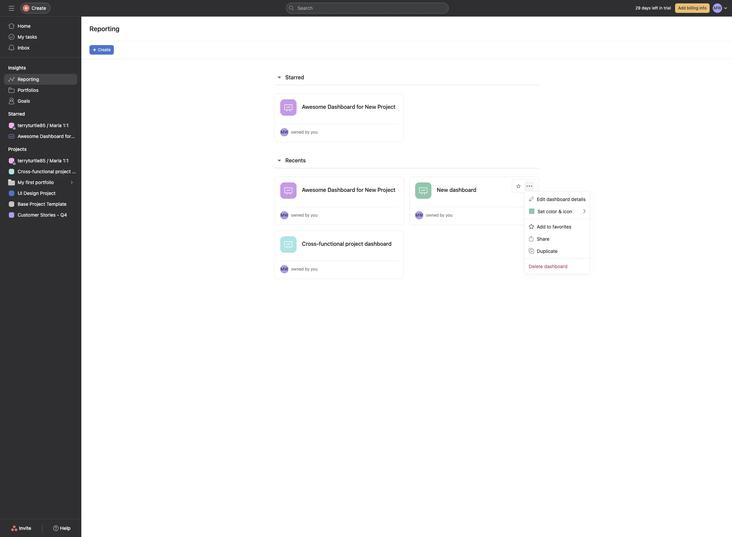 Task type: vqa. For each thing, say whether or not it's contained in the screenshot.
Add goal 'goal'
no



Task type: describe. For each thing, give the bounding box(es) containing it.
add for add billing info
[[679, 5, 686, 11]]

1 vertical spatial project
[[40, 190, 56, 196]]

edit dashboard details link
[[525, 193, 590, 205]]

global element
[[0, 17, 81, 57]]

maria for functional
[[50, 158, 62, 164]]

search
[[298, 5, 313, 11]]

you for new dashboard's report image
[[446, 213, 453, 218]]

0 vertical spatial reporting
[[90, 25, 120, 33]]

recents
[[286, 157, 306, 164]]

projects element
[[0, 143, 81, 222]]

delete dashboard link
[[525, 260, 590, 272]]

edit dashboard details
[[537, 196, 586, 202]]

terryturtle85 / maria 1:1 for dashboard
[[18, 122, 69, 128]]

2 report image from the top
[[285, 187, 293, 195]]

0 vertical spatial show options image
[[392, 100, 398, 106]]

create button
[[90, 45, 114, 55]]

functional for project
[[32, 169, 54, 174]]

set color & icon link
[[525, 205, 590, 217]]

terryturtle85 for cross-
[[18, 158, 46, 164]]

create inside popup button
[[98, 47, 111, 52]]

starred button
[[0, 111, 25, 117]]

ui
[[18, 190, 22, 196]]

plan
[[72, 169, 81, 174]]

by for report image corresponding to cross-functional project dashboard
[[305, 267, 310, 272]]

add to favorites link
[[525, 221, 590, 233]]

q4
[[60, 212, 67, 218]]

dashboard inside starred 'element'
[[40, 133, 64, 139]]

add to favorites
[[537, 224, 572, 230]]

awesome inside starred 'element'
[[18, 133, 39, 139]]

1:1 for project
[[63, 158, 69, 164]]

1 vertical spatial show options image
[[527, 184, 533, 189]]

collapse task list for the section starred image
[[277, 75, 282, 80]]

functional for project dashboard
[[319, 241, 344, 247]]

my first portfolio
[[18, 179, 54, 185]]

cross-functional project plan link
[[4, 166, 81, 177]]

add billing info
[[679, 5, 707, 11]]

/ for dashboard
[[47, 122, 48, 128]]

inbox
[[18, 45, 30, 51]]

1 horizontal spatial starred
[[286, 74, 304, 80]]

29 days left in trial
[[636, 5, 672, 11]]

project
[[55, 169, 71, 174]]

terryturtle85 / maria 1:1 link for functional
[[4, 155, 77, 166]]

billing
[[688, 5, 699, 11]]

design
[[24, 190, 39, 196]]

info
[[700, 5, 707, 11]]

you for 1st report icon from the bottom
[[311, 213, 318, 218]]

project inside starred 'element'
[[83, 133, 99, 139]]

terryturtle85 for awesome
[[18, 122, 46, 128]]

inbox link
[[4, 42, 77, 53]]

1 new project from the top
[[365, 104, 396, 110]]

you for report image corresponding to cross-functional project dashboard
[[311, 267, 318, 272]]

home link
[[4, 21, 77, 32]]

help button
[[49, 522, 75, 535]]

customer stories - q4
[[18, 212, 67, 218]]

invite button
[[6, 522, 36, 535]]

terryturtle85 / maria 1:1 link for dashboard
[[4, 120, 77, 131]]

days
[[642, 5, 651, 11]]

toggle dashboard starred status image for new dashboard
[[517, 184, 521, 188]]

ui design project
[[18, 190, 56, 196]]

dashboard for 1st report icon from the top
[[328, 104, 355, 110]]

for inside starred 'element'
[[65, 133, 71, 139]]

edit
[[537, 196, 546, 202]]

cross-functional project plan
[[18, 169, 81, 174]]

show options image
[[392, 184, 398, 189]]

toggle dashboard starred status image for awesome dashboard for new project
[[382, 184, 386, 188]]

create button
[[20, 3, 51, 14]]

goals
[[18, 98, 30, 104]]

by for 1st report icon from the top
[[305, 130, 310, 135]]

report image for cross-functional project dashboard
[[285, 241, 293, 249]]

by for new dashboard's report image
[[440, 213, 445, 218]]

owned for report image corresponding to cross-functional project dashboard
[[291, 267, 304, 272]]

ui design project link
[[4, 188, 77, 199]]

my tasks link
[[4, 32, 77, 42]]

portfolios
[[18, 87, 39, 93]]

base project template
[[18, 201, 67, 207]]

delete dashboard
[[529, 263, 568, 269]]

in
[[660, 5, 663, 11]]

toggle dashboard starred status image
[[382, 101, 386, 105]]

dashboard for delete
[[545, 263, 568, 269]]

insights element
[[0, 62, 81, 108]]

home
[[18, 23, 31, 29]]

awesome for 1st report icon from the bottom
[[302, 187, 327, 193]]



Task type: locate. For each thing, give the bounding box(es) containing it.
1:1
[[63, 122, 69, 128], [63, 158, 69, 164]]

you
[[311, 130, 318, 135], [311, 213, 318, 218], [446, 213, 453, 218], [311, 267, 318, 272]]

customer stories - q4 link
[[4, 210, 77, 221]]

my for my first portfolio
[[18, 179, 24, 185]]

reporting
[[90, 25, 120, 33], [18, 76, 39, 82]]

by for 1st report icon from the bottom
[[305, 213, 310, 218]]

projects button
[[0, 146, 27, 153]]

functional
[[32, 169, 54, 174], [319, 241, 344, 247]]

1 vertical spatial dashboard
[[40, 133, 64, 139]]

first
[[26, 179, 34, 185]]

1:1 inside projects "element"
[[63, 158, 69, 164]]

/ up cross-functional project plan
[[47, 158, 48, 164]]

0 horizontal spatial add
[[537, 224, 546, 230]]

show options image up edit dashboard details link
[[527, 184, 533, 189]]

0 horizontal spatial functional
[[32, 169, 54, 174]]

1 vertical spatial functional
[[319, 241, 344, 247]]

awesome dashboard for new project
[[302, 104, 396, 110], [302, 187, 396, 193]]

starred right collapse task list for the section starred icon
[[286, 74, 304, 80]]

1 maria from the top
[[50, 122, 62, 128]]

owned for 1st report icon from the bottom
[[291, 213, 304, 218]]

0 vertical spatial add
[[679, 5, 686, 11]]

reporting up portfolios
[[18, 76, 39, 82]]

my tasks
[[18, 34, 37, 40]]

/ for functional
[[47, 158, 48, 164]]

show options image
[[392, 100, 398, 106], [527, 184, 533, 189]]

favorites
[[553, 224, 572, 230]]

new dashboard
[[437, 187, 477, 193]]

add for add to favorites
[[537, 224, 546, 230]]

0 horizontal spatial starred
[[8, 111, 25, 117]]

project right new
[[83, 133, 99, 139]]

maria
[[50, 122, 62, 128], [50, 158, 62, 164]]

1 vertical spatial terryturtle85
[[18, 158, 46, 164]]

0 horizontal spatial create
[[32, 5, 46, 11]]

1 horizontal spatial functional
[[319, 241, 344, 247]]

1 toggle dashboard starred status image from the left
[[382, 184, 386, 188]]

1 vertical spatial terryturtle85 / maria 1:1 link
[[4, 155, 77, 166]]

cross-
[[18, 169, 32, 174], [302, 241, 319, 247]]

0 horizontal spatial cross-
[[18, 169, 32, 174]]

mw
[[281, 130, 288, 135], [281, 213, 288, 218], [416, 213, 423, 218], [281, 267, 288, 272]]

starred element
[[0, 108, 99, 143]]

1 horizontal spatial show options image
[[527, 184, 533, 189]]

owned
[[291, 130, 304, 135], [291, 213, 304, 218], [426, 213, 439, 218], [291, 267, 304, 272]]

terryturtle85 / maria 1:1 link up cross-functional project plan
[[4, 155, 77, 166]]

project dashboard
[[346, 241, 392, 247]]

1 awesome dashboard for new project from the top
[[302, 104, 396, 110]]

1 vertical spatial report image
[[285, 187, 293, 195]]

0 vertical spatial dashboard
[[547, 196, 570, 202]]

color
[[547, 208, 558, 214]]

0 vertical spatial starred
[[286, 74, 304, 80]]

terryturtle85 down starred dropdown button
[[18, 122, 46, 128]]

dashboard for 1st report icon from the bottom
[[328, 187, 355, 193]]

1 horizontal spatial toggle dashboard starred status image
[[517, 184, 521, 188]]

2 terryturtle85 / maria 1:1 link from the top
[[4, 155, 77, 166]]

0 vertical spatial new project
[[365, 104, 396, 110]]

0 vertical spatial dashboard
[[328, 104, 355, 110]]

1 / from the top
[[47, 122, 48, 128]]

add inside "link"
[[537, 224, 546, 230]]

add billing info button
[[676, 3, 710, 13]]

0 vertical spatial report image
[[285, 103, 293, 112]]

awesome dashboard for new project link
[[4, 131, 99, 142]]

1 vertical spatial terryturtle85 / maria 1:1
[[18, 158, 69, 164]]

0 vertical spatial cross-
[[18, 169, 32, 174]]

/ inside projects "element"
[[47, 158, 48, 164]]

my left the tasks at the top
[[18, 34, 24, 40]]

base
[[18, 201, 28, 207]]

0 vertical spatial project
[[83, 133, 99, 139]]

0 vertical spatial awesome dashboard for new project
[[302, 104, 396, 110]]

add left to
[[537, 224, 546, 230]]

0 vertical spatial awesome
[[302, 104, 327, 110]]

1 vertical spatial create
[[98, 47, 111, 52]]

1 vertical spatial maria
[[50, 158, 62, 164]]

0 vertical spatial 1:1
[[63, 122, 69, 128]]

template
[[46, 201, 67, 207]]

maria for dashboard
[[50, 122, 62, 128]]

1 vertical spatial starred
[[8, 111, 25, 117]]

help
[[60, 526, 71, 531]]

my inside global "element"
[[18, 34, 24, 40]]

my inside projects "element"
[[18, 179, 24, 185]]

dashboard
[[328, 104, 355, 110], [40, 133, 64, 139], [328, 187, 355, 193]]

2 vertical spatial awesome
[[302, 187, 327, 193]]

cross- inside projects "element"
[[18, 169, 32, 174]]

search list box
[[286, 3, 449, 14]]

project down portfolio
[[40, 190, 56, 196]]

see details, my first portfolio image
[[70, 180, 74, 185]]

terryturtle85 / maria 1:1 inside starred 'element'
[[18, 122, 69, 128]]

1 horizontal spatial cross-
[[302, 241, 319, 247]]

29
[[636, 5, 641, 11]]

my for my tasks
[[18, 34, 24, 40]]

my left first
[[18, 179, 24, 185]]

for for 1st report icon from the top
[[357, 104, 364, 110]]

stories
[[40, 212, 56, 218]]

awesome for 1st report icon from the top
[[302, 104, 327, 110]]

starred inside dropdown button
[[8, 111, 25, 117]]

by
[[305, 130, 310, 135], [305, 213, 310, 218], [440, 213, 445, 218], [305, 267, 310, 272]]

1 vertical spatial my
[[18, 179, 24, 185]]

for
[[357, 104, 364, 110], [65, 133, 71, 139], [357, 187, 364, 193]]

terryturtle85 / maria 1:1 inside projects "element"
[[18, 158, 69, 164]]

dashboard
[[547, 196, 570, 202], [545, 263, 568, 269]]

starred
[[286, 74, 304, 80], [8, 111, 25, 117]]

share link
[[525, 233, 590, 245]]

&
[[559, 208, 562, 214]]

terryturtle85 / maria 1:1 for functional
[[18, 158, 69, 164]]

add
[[679, 5, 686, 11], [537, 224, 546, 230]]

1 my from the top
[[18, 34, 24, 40]]

set color & icon
[[538, 208, 573, 214]]

0 vertical spatial maria
[[50, 122, 62, 128]]

/
[[47, 122, 48, 128], [47, 158, 48, 164]]

awesome dashboard for new project for the topmost show options icon
[[302, 104, 396, 110]]

1 vertical spatial for
[[65, 133, 71, 139]]

awesome
[[302, 104, 327, 110], [18, 133, 39, 139], [302, 187, 327, 193]]

awesome dashboard for new project for show options image
[[302, 187, 396, 193]]

invite
[[19, 526, 31, 531]]

1 horizontal spatial reporting
[[90, 25, 120, 33]]

cross-functional project dashboard
[[302, 241, 392, 247]]

1 vertical spatial reporting
[[18, 76, 39, 82]]

0 vertical spatial terryturtle85
[[18, 122, 46, 128]]

terryturtle85 / maria 1:1
[[18, 122, 69, 128], [18, 158, 69, 164]]

you for 1st report icon from the top
[[311, 130, 318, 135]]

terryturtle85 / maria 1:1 link up awesome dashboard for new project at the left top of page
[[4, 120, 77, 131]]

maria up awesome dashboard for new project at the left top of page
[[50, 122, 62, 128]]

1 vertical spatial awesome dashboard for new project
[[302, 187, 396, 193]]

cross- for cross-functional project dashboard
[[302, 241, 319, 247]]

dashboard for edit
[[547, 196, 570, 202]]

2 my from the top
[[18, 179, 24, 185]]

2 1:1 from the top
[[63, 158, 69, 164]]

2 vertical spatial for
[[357, 187, 364, 193]]

1:1 inside starred 'element'
[[63, 122, 69, 128]]

dashboard up set color & icon link
[[547, 196, 570, 202]]

2 / from the top
[[47, 158, 48, 164]]

reporting inside insights element
[[18, 76, 39, 82]]

1 horizontal spatial report image
[[420, 187, 428, 195]]

report image
[[285, 103, 293, 112], [285, 187, 293, 195]]

2 toggle dashboard starred status image from the left
[[517, 184, 521, 188]]

search button
[[286, 3, 449, 14]]

add left billing
[[679, 5, 686, 11]]

owned for 1st report icon from the top
[[291, 130, 304, 135]]

/ up awesome dashboard for new project link
[[47, 122, 48, 128]]

1 horizontal spatial add
[[679, 5, 686, 11]]

for for 1st report icon from the bottom
[[357, 187, 364, 193]]

2 vertical spatial dashboard
[[328, 187, 355, 193]]

tasks
[[26, 34, 37, 40]]

terryturtle85 inside starred 'element'
[[18, 122, 46, 128]]

0 vertical spatial /
[[47, 122, 48, 128]]

portfolio
[[35, 179, 54, 185]]

1 terryturtle85 from the top
[[18, 122, 46, 128]]

create inside dropdown button
[[32, 5, 46, 11]]

0 vertical spatial report image
[[420, 187, 428, 195]]

0 vertical spatial my
[[18, 34, 24, 40]]

report image
[[420, 187, 428, 195], [285, 241, 293, 249]]

share
[[537, 236, 550, 242]]

1 vertical spatial add
[[537, 224, 546, 230]]

awesome dashboard for new project
[[18, 133, 99, 139]]

maria inside starred 'element'
[[50, 122, 62, 128]]

project
[[83, 133, 99, 139], [40, 190, 56, 196], [30, 201, 45, 207]]

cross- for cross-functional project plan
[[18, 169, 32, 174]]

1 vertical spatial dashboard
[[545, 263, 568, 269]]

add inside button
[[679, 5, 686, 11]]

maria inside projects "element"
[[50, 158, 62, 164]]

report image for new dashboard
[[420, 187, 428, 195]]

0 vertical spatial for
[[357, 104, 364, 110]]

insights
[[8, 65, 26, 71]]

2 awesome dashboard for new project from the top
[[302, 187, 396, 193]]

1 terryturtle85 / maria 1:1 link from the top
[[4, 120, 77, 131]]

0 horizontal spatial reporting
[[18, 76, 39, 82]]

new project
[[365, 104, 396, 110], [365, 187, 396, 193]]

base project template link
[[4, 199, 77, 210]]

1:1 up awesome dashboard for new project at the left top of page
[[63, 122, 69, 128]]

terryturtle85 up cross-functional project plan link
[[18, 158, 46, 164]]

2 maria from the top
[[50, 158, 62, 164]]

1:1 for for
[[63, 122, 69, 128]]

maria up cross-functional project plan
[[50, 158, 62, 164]]

2 terryturtle85 from the top
[[18, 158, 46, 164]]

2 new project from the top
[[365, 187, 396, 193]]

terryturtle85 / maria 1:1 up cross-functional project plan link
[[18, 158, 69, 164]]

1 vertical spatial 1:1
[[63, 158, 69, 164]]

left
[[652, 5, 659, 11]]

trial
[[664, 5, 672, 11]]

duplicate link
[[525, 245, 590, 257]]

2 vertical spatial project
[[30, 201, 45, 207]]

dashboard down duplicate link
[[545, 263, 568, 269]]

delete
[[529, 263, 543, 269]]

1 vertical spatial /
[[47, 158, 48, 164]]

terryturtle85 inside projects "element"
[[18, 158, 46, 164]]

to
[[547, 224, 552, 230]]

1 terryturtle85 / maria 1:1 from the top
[[18, 122, 69, 128]]

1 vertical spatial new project
[[365, 187, 396, 193]]

starred down goals
[[8, 111, 25, 117]]

0 horizontal spatial report image
[[285, 241, 293, 249]]

hide sidebar image
[[9, 5, 14, 11]]

0 vertical spatial create
[[32, 5, 46, 11]]

reporting link
[[4, 74, 77, 85]]

owned for new dashboard's report image
[[426, 213, 439, 218]]

terryturtle85
[[18, 122, 46, 128], [18, 158, 46, 164]]

goals link
[[4, 96, 77, 107]]

0 vertical spatial terryturtle85 / maria 1:1 link
[[4, 120, 77, 131]]

1 vertical spatial cross-
[[302, 241, 319, 247]]

-
[[57, 212, 59, 218]]

0 horizontal spatial show options image
[[392, 100, 398, 106]]

set
[[538, 208, 545, 214]]

project down ui design project at top left
[[30, 201, 45, 207]]

insights button
[[0, 64, 26, 71]]

0 vertical spatial terryturtle85 / maria 1:1
[[18, 122, 69, 128]]

new
[[72, 133, 82, 139]]

duplicate
[[537, 248, 558, 254]]

my first portfolio link
[[4, 177, 77, 188]]

projects
[[8, 146, 27, 152]]

details
[[572, 196, 586, 202]]

reporting up create popup button
[[90, 25, 120, 33]]

portfolios link
[[4, 85, 77, 96]]

terryturtle85 / maria 1:1 link inside projects "element"
[[4, 155, 77, 166]]

show options image right toggle dashboard starred status icon
[[392, 100, 398, 106]]

0 vertical spatial functional
[[32, 169, 54, 174]]

1 report image from the top
[[285, 103, 293, 112]]

icon
[[564, 208, 573, 214]]

1 horizontal spatial create
[[98, 47, 111, 52]]

collapse task list for the section recents image
[[277, 158, 282, 163]]

owned by you
[[291, 130, 318, 135], [291, 213, 318, 218], [426, 213, 453, 218], [291, 267, 318, 272]]

toggle dashboard starred status image
[[382, 184, 386, 188], [517, 184, 521, 188]]

1 1:1 from the top
[[63, 122, 69, 128]]

0 horizontal spatial toggle dashboard starred status image
[[382, 184, 386, 188]]

functional inside projects "element"
[[32, 169, 54, 174]]

1 vertical spatial report image
[[285, 241, 293, 249]]

1 vertical spatial awesome
[[18, 133, 39, 139]]

/ inside starred 'element'
[[47, 122, 48, 128]]

terryturtle85 / maria 1:1 up awesome dashboard for new project link
[[18, 122, 69, 128]]

customer
[[18, 212, 39, 218]]

terryturtle85 / maria 1:1 link inside starred 'element'
[[4, 120, 77, 131]]

1:1 up project
[[63, 158, 69, 164]]

2 terryturtle85 / maria 1:1 from the top
[[18, 158, 69, 164]]



